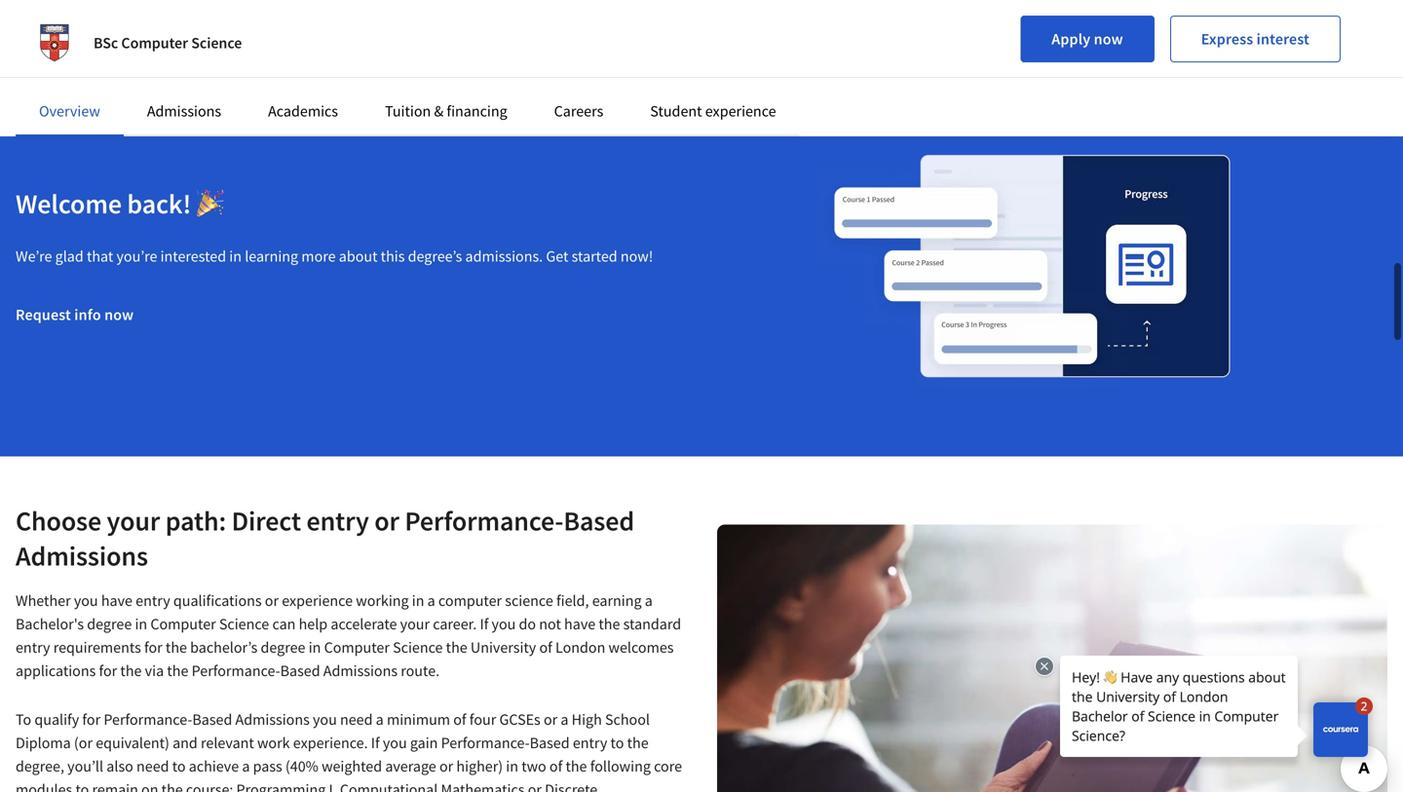 Task type: locate. For each thing, give the bounding box(es) containing it.
based
[[564, 504, 635, 538], [280, 661, 320, 681], [192, 710, 232, 729], [530, 733, 570, 753]]

1 horizontal spatial degree
[[261, 638, 306, 657]]

1 horizontal spatial now
[[1094, 29, 1124, 49]]

2 horizontal spatial to
[[611, 733, 624, 753]]

in left learning at the left top
[[229, 246, 242, 266]]

to qualify for performance-based admissions you need a minimum of four gcses or a high school diploma (or equivalent) and relevant work experience. if you gain performance-based entry to the degree, you'll also need to achieve a pass (40% weighted average or higher) in two of the following core modules to remain on the course: programming i, computational mathematics or discr
[[16, 710, 683, 792]]

0 horizontal spatial degree
[[87, 614, 132, 634]]

on
[[141, 780, 158, 792]]

have up london on the left
[[564, 614, 596, 634]]

bachelor's
[[190, 638, 258, 657]]

admissions inside whether you have entry qualifications or experience working in a computer science field, earning a bachelor's degree in computer science can help accelerate your career. if you do not have the standard entry requirements for the bachelor's degree in computer science the university of london welcomes applications for the via the performance-based admissions route.
[[323, 661, 398, 681]]

(40%
[[286, 757, 319, 776]]

you
[[74, 591, 98, 610], [492, 614, 516, 634], [313, 710, 337, 729], [383, 733, 407, 753]]

for down requirements
[[99, 661, 117, 681]]

a up the career.
[[428, 591, 435, 610]]

now inside button
[[1094, 29, 1124, 49]]

experience.
[[293, 733, 368, 753]]

careers link
[[554, 101, 604, 121]]

modules
[[16, 780, 72, 792]]

experience right student
[[705, 101, 776, 121]]

gain
[[410, 733, 438, 753]]

0 vertical spatial need
[[340, 710, 373, 729]]

experience inside whether you have entry qualifications or experience working in a computer science field, earning a bachelor's degree in computer science can help accelerate your career. if you do not have the standard entry requirements for the bachelor's degree in computer science the university of london welcomes applications for the via the performance-based admissions route.
[[282, 591, 353, 610]]

performance-
[[405, 504, 564, 538], [192, 661, 280, 681], [104, 710, 192, 729], [441, 733, 530, 753]]

now right apply
[[1094, 29, 1124, 49]]

in inside to qualify for performance-based admissions you need a minimum of four gcses or a high school diploma (or equivalent) and relevant work experience. if you gain performance-based entry to the degree, you'll also need to achieve a pass (40% weighted average or higher) in two of the following core modules to remain on the course: programming i, computational mathematics or discr
[[506, 757, 519, 776]]

need up experience.
[[340, 710, 373, 729]]

0 horizontal spatial have
[[101, 591, 133, 610]]

path:
[[165, 504, 226, 538]]

admissions up "work"
[[235, 710, 310, 729]]

computer
[[121, 33, 188, 53], [150, 614, 216, 634], [324, 638, 390, 657]]

can
[[272, 614, 296, 634]]

science up route.
[[393, 638, 443, 657]]

1 horizontal spatial have
[[564, 614, 596, 634]]

1 vertical spatial to
[[172, 757, 186, 776]]

1 vertical spatial experience
[[282, 591, 353, 610]]

1 vertical spatial now
[[104, 305, 134, 324]]

computer
[[439, 591, 502, 610]]

1 horizontal spatial experience
[[705, 101, 776, 121]]

to down and
[[172, 757, 186, 776]]

you up average
[[383, 733, 407, 753]]

choose
[[16, 504, 101, 538]]

for up (or
[[82, 710, 101, 729]]

or left the higher)
[[440, 757, 453, 776]]

1 vertical spatial science
[[219, 614, 269, 634]]

0 horizontal spatial if
[[371, 733, 380, 753]]

admissions
[[147, 101, 221, 121], [16, 539, 148, 573], [323, 661, 398, 681], [235, 710, 310, 729]]

student experience link
[[650, 101, 776, 121]]

minimum
[[387, 710, 450, 729]]

or
[[375, 504, 399, 538], [265, 591, 279, 610], [544, 710, 558, 729], [440, 757, 453, 776], [528, 780, 542, 792]]

of down not
[[540, 638, 553, 657]]

now right info
[[104, 305, 134, 324]]

0 horizontal spatial to
[[75, 780, 89, 792]]

following
[[590, 757, 651, 776]]

0 horizontal spatial experience
[[282, 591, 353, 610]]

student experience
[[650, 101, 776, 121]]

degree up requirements
[[87, 614, 132, 634]]

need up on on the bottom
[[136, 757, 169, 776]]

bsc
[[94, 33, 118, 53]]

two
[[522, 757, 547, 776]]

computer down accelerate
[[324, 638, 390, 657]]

admissions inside to qualify for performance-based admissions you need a minimum of four gcses or a high school diploma (or equivalent) and relevant work experience. if you gain performance-based entry to the degree, you'll also need to achieve a pass (40% weighted average or higher) in two of the following core modules to remain on the course: programming i, computational mathematics or discr
[[235, 710, 310, 729]]

now
[[1094, 29, 1124, 49], [104, 305, 134, 324]]

tuition
[[385, 101, 431, 121]]

the left via
[[120, 661, 142, 681]]

apply now
[[1052, 29, 1124, 49]]

admissions down bsc computer science on the top left of page
[[147, 101, 221, 121]]

need
[[340, 710, 373, 729], [136, 757, 169, 776]]

based inside whether you have entry qualifications or experience working in a computer science field, earning a bachelor's degree in computer science can help accelerate your career. if you do not have the standard entry requirements for the bachelor's degree in computer science the university of london welcomes applications for the via the performance-based admissions route.
[[280, 661, 320, 681]]

in down the help
[[309, 638, 321, 657]]

based down the help
[[280, 661, 320, 681]]

performance- up equivalent)
[[104, 710, 192, 729]]

your left the career.
[[400, 614, 430, 634]]

0 vertical spatial if
[[480, 614, 489, 634]]

1 vertical spatial need
[[136, 757, 169, 776]]

you up university
[[492, 614, 516, 634]]

admissions down choose
[[16, 539, 148, 573]]

applications
[[16, 661, 96, 681]]

or up can
[[265, 591, 279, 610]]

we're glad that you're interested in learning more about this degree's admissions. get started now!
[[16, 246, 653, 266]]

bsc computer science
[[94, 33, 242, 53]]

0 horizontal spatial now
[[104, 305, 134, 324]]

of
[[540, 638, 553, 657], [454, 710, 467, 729], [550, 757, 563, 776]]

0 vertical spatial now
[[1094, 29, 1124, 49]]

2 vertical spatial to
[[75, 780, 89, 792]]

in left two
[[506, 757, 519, 776]]

careers
[[554, 101, 604, 121]]

or up 'working'
[[375, 504, 399, 538]]

admissions down accelerate
[[323, 661, 398, 681]]

the right via
[[167, 661, 189, 681]]

embedded module image image
[[785, 122, 1282, 410]]

of right two
[[550, 757, 563, 776]]

based up 'earning'
[[564, 504, 635, 538]]

working
[[356, 591, 409, 610]]

0 horizontal spatial your
[[107, 504, 160, 538]]

based up relevant
[[192, 710, 232, 729]]

1 horizontal spatial to
[[172, 757, 186, 776]]

weighted
[[322, 757, 382, 776]]

if
[[480, 614, 489, 634], [371, 733, 380, 753]]

via
[[145, 661, 164, 681]]

1 horizontal spatial your
[[400, 614, 430, 634]]

science
[[191, 33, 242, 53], [219, 614, 269, 634], [393, 638, 443, 657]]

average
[[385, 757, 436, 776]]

core
[[654, 757, 682, 776]]

1 horizontal spatial if
[[480, 614, 489, 634]]

in
[[229, 246, 242, 266], [412, 591, 424, 610], [135, 614, 147, 634], [309, 638, 321, 657], [506, 757, 519, 776]]

experience
[[705, 101, 776, 121], [282, 591, 353, 610]]

for up via
[[144, 638, 163, 657]]

performance- up computer
[[405, 504, 564, 538]]

request info now button
[[0, 291, 149, 338]]

your inside the "choose your path: direct entry or performance-based admissions"
[[107, 504, 160, 538]]

to down the you'll
[[75, 780, 89, 792]]

whether you have entry qualifications or experience working in a computer science field, earning a bachelor's degree in computer science can help accelerate your career. if you do not have the standard entry requirements for the bachelor's degree in computer science the university of london welcomes applications for the via the performance-based admissions route.
[[16, 591, 681, 681]]

if down computer
[[480, 614, 489, 634]]

entry down bachelor's
[[16, 638, 50, 657]]

degree,
[[16, 757, 64, 776]]

degree's
[[408, 246, 462, 266]]

your
[[107, 504, 160, 538], [400, 614, 430, 634]]

a up standard
[[645, 591, 653, 610]]

experience up the help
[[282, 591, 353, 610]]

1 vertical spatial if
[[371, 733, 380, 753]]

if inside to qualify for performance-based admissions you need a minimum of four gcses or a high school diploma (or equivalent) and relevant work experience. if you gain performance-based entry to the degree, you'll also need to achieve a pass (40% weighted average or higher) in two of the following core modules to remain on the course: programming i, computational mathematics or discr
[[371, 733, 380, 753]]

or right gcses
[[544, 710, 558, 729]]

the
[[599, 614, 620, 634], [166, 638, 187, 657], [446, 638, 468, 657], [120, 661, 142, 681], [167, 661, 189, 681], [627, 733, 649, 753], [566, 757, 587, 776], [161, 780, 183, 792]]

qualify
[[34, 710, 79, 729]]

you up experience.
[[313, 710, 337, 729]]

2 vertical spatial for
[[82, 710, 101, 729]]

to
[[611, 733, 624, 753], [172, 757, 186, 776], [75, 780, 89, 792]]

express interest
[[1202, 29, 1310, 49]]

0 vertical spatial of
[[540, 638, 553, 657]]

academics
[[268, 101, 338, 121]]

1 vertical spatial for
[[99, 661, 117, 681]]

entry right direct
[[307, 504, 369, 538]]

degree down can
[[261, 638, 306, 657]]

science up bachelor's
[[219, 614, 269, 634]]

entry left qualifications
[[136, 591, 170, 610]]

the right two
[[566, 757, 587, 776]]

have up requirements
[[101, 591, 133, 610]]

2 vertical spatial computer
[[324, 638, 390, 657]]

or down two
[[528, 780, 542, 792]]

requirements
[[53, 638, 141, 657]]

info
[[74, 305, 101, 324]]

the down 'school'
[[627, 733, 649, 753]]

computer down qualifications
[[150, 614, 216, 634]]

for
[[144, 638, 163, 657], [99, 661, 117, 681], [82, 710, 101, 729]]

0 vertical spatial experience
[[705, 101, 776, 121]]

to
[[16, 710, 31, 729]]

0 vertical spatial for
[[144, 638, 163, 657]]

1 vertical spatial your
[[400, 614, 430, 634]]

computer right bsc
[[121, 33, 188, 53]]

interested
[[160, 246, 226, 266]]

entry down high
[[573, 733, 608, 753]]

science up admissions link
[[191, 33, 242, 53]]

0 vertical spatial your
[[107, 504, 160, 538]]

to up following
[[611, 733, 624, 753]]

&
[[434, 101, 444, 121]]

that
[[87, 246, 113, 266]]

have
[[101, 591, 133, 610], [564, 614, 596, 634]]

of left four
[[454, 710, 467, 729]]

a
[[428, 591, 435, 610], [645, 591, 653, 610], [376, 710, 384, 729], [561, 710, 569, 729], [242, 757, 250, 776]]

you right 'whether'
[[74, 591, 98, 610]]

performance- down bachelor's
[[192, 661, 280, 681]]

if up weighted on the left of page
[[371, 733, 380, 753]]

your left "path:"
[[107, 504, 160, 538]]

help
[[299, 614, 328, 634]]

0 vertical spatial science
[[191, 33, 242, 53]]

course:
[[186, 780, 233, 792]]

0 vertical spatial have
[[101, 591, 133, 610]]

entry inside to qualify for performance-based admissions you need a minimum of four gcses or a high school diploma (or equivalent) and relevant work experience. if you gain performance-based entry to the degree, you'll also need to achieve a pass (40% weighted average or higher) in two of the following core modules to remain on the course: programming i, computational mathematics or discr
[[573, 733, 608, 753]]



Task type: describe. For each thing, give the bounding box(es) containing it.
based inside the "choose your path: direct entry or performance-based admissions"
[[564, 504, 635, 538]]

choose your path: direct entry or performance-based admissions
[[16, 504, 635, 573]]

performance- inside whether you have entry qualifications or experience working in a computer science field, earning a bachelor's degree in computer science can help accelerate your career. if you do not have the standard entry requirements for the bachelor's degree in computer science the university of london welcomes applications for the via the performance-based admissions route.
[[192, 661, 280, 681]]

we're
[[16, 246, 52, 266]]

tuition & financing
[[385, 101, 507, 121]]

welcome
[[16, 186, 122, 221]]

2 vertical spatial of
[[550, 757, 563, 776]]

you'll
[[67, 757, 103, 776]]

your inside whether you have entry qualifications or experience working in a computer science field, earning a bachelor's degree in computer science can help accelerate your career. if you do not have the standard entry requirements for the bachelor's degree in computer science the university of london welcomes applications for the via the performance-based admissions route.
[[400, 614, 430, 634]]

direct
[[232, 504, 301, 538]]

programming
[[236, 780, 326, 792]]

school
[[605, 710, 650, 729]]

1 horizontal spatial need
[[340, 710, 373, 729]]

you're
[[116, 246, 157, 266]]

london
[[556, 638, 606, 657]]

science
[[505, 591, 553, 610]]

a left the minimum
[[376, 710, 384, 729]]

financing
[[447, 101, 507, 121]]

performance- down four
[[441, 733, 530, 753]]

career.
[[433, 614, 477, 634]]

1 vertical spatial computer
[[150, 614, 216, 634]]

started
[[572, 246, 618, 266]]

now inside button
[[104, 305, 134, 324]]

overview link
[[39, 101, 100, 121]]

1 vertical spatial of
[[454, 710, 467, 729]]

for inside to qualify for performance-based admissions you need a minimum of four gcses or a high school diploma (or equivalent) and relevant work experience. if you gain performance-based entry to the degree, you'll also need to achieve a pass (40% weighted average or higher) in two of the following core modules to remain on the course: programming i, computational mathematics or discr
[[82, 710, 101, 729]]

apply
[[1052, 29, 1091, 49]]

a left high
[[561, 710, 569, 729]]

bachelor's
[[16, 614, 84, 634]]

0 vertical spatial to
[[611, 733, 624, 753]]

computational
[[340, 780, 438, 792]]

if inside whether you have entry qualifications or experience working in a computer science field, earning a bachelor's degree in computer science can help accelerate your career. if you do not have the standard entry requirements for the bachelor's degree in computer science the university of london welcomes applications for the via the performance-based admissions route.
[[480, 614, 489, 634]]

a left 'pass'
[[242, 757, 250, 776]]

achieve
[[189, 757, 239, 776]]

express
[[1202, 29, 1254, 49]]

standard
[[623, 614, 681, 634]]

whether
[[16, 591, 71, 610]]

this
[[381, 246, 405, 266]]

apply now button
[[1021, 16, 1155, 62]]

equivalent)
[[96, 733, 170, 753]]

higher)
[[457, 757, 503, 776]]

the right on on the bottom
[[161, 780, 183, 792]]

welcome back! 🎉
[[16, 186, 224, 221]]

academics link
[[268, 101, 338, 121]]

🎉
[[197, 186, 224, 221]]

more
[[301, 246, 336, 266]]

of inside whether you have entry qualifications or experience working in a computer science field, earning a bachelor's degree in computer science can help accelerate your career. if you do not have the standard entry requirements for the bachelor's degree in computer science the university of london welcomes applications for the via the performance-based admissions route.
[[540, 638, 553, 657]]

learning
[[245, 246, 298, 266]]

about
[[339, 246, 378, 266]]

in right 'working'
[[412, 591, 424, 610]]

i,
[[329, 780, 337, 792]]

the down 'earning'
[[599, 614, 620, 634]]

not
[[539, 614, 561, 634]]

performance- inside the "choose your path: direct entry or performance-based admissions"
[[405, 504, 564, 538]]

accelerate
[[331, 614, 397, 634]]

the down the career.
[[446, 638, 468, 657]]

2 vertical spatial science
[[393, 638, 443, 657]]

field,
[[557, 591, 589, 610]]

get
[[546, 246, 569, 266]]

request info now
[[16, 305, 134, 324]]

relevant
[[201, 733, 254, 753]]

1 vertical spatial degree
[[261, 638, 306, 657]]

high
[[572, 710, 602, 729]]

four
[[470, 710, 496, 729]]

also
[[107, 757, 133, 776]]

now!
[[621, 246, 653, 266]]

overview
[[39, 101, 100, 121]]

entry inside the "choose your path: direct entry or performance-based admissions"
[[307, 504, 369, 538]]

admissions inside the "choose your path: direct entry or performance-based admissions"
[[16, 539, 148, 573]]

qualifications
[[173, 591, 262, 610]]

admissions link
[[147, 101, 221, 121]]

do
[[519, 614, 536, 634]]

university
[[471, 638, 536, 657]]

(or
[[74, 733, 93, 753]]

university of london logo image
[[31, 19, 78, 66]]

glad
[[55, 246, 84, 266]]

admissions.
[[465, 246, 543, 266]]

remain
[[92, 780, 138, 792]]

mathematics
[[441, 780, 525, 792]]

tuition & financing link
[[385, 101, 507, 121]]

gcses
[[500, 710, 541, 729]]

1 vertical spatial have
[[564, 614, 596, 634]]

diploma
[[16, 733, 71, 753]]

earning
[[592, 591, 642, 610]]

in up via
[[135, 614, 147, 634]]

route.
[[401, 661, 440, 681]]

or inside whether you have entry qualifications or experience working in a computer science field, earning a bachelor's degree in computer science can help accelerate your career. if you do not have the standard entry requirements for the bachelor's degree in computer science the university of london welcomes applications for the via the performance-based admissions route.
[[265, 591, 279, 610]]

0 vertical spatial degree
[[87, 614, 132, 634]]

interest
[[1257, 29, 1310, 49]]

back!
[[127, 186, 191, 221]]

0 horizontal spatial need
[[136, 757, 169, 776]]

the left bachelor's
[[166, 638, 187, 657]]

0 vertical spatial computer
[[121, 33, 188, 53]]

based up two
[[530, 733, 570, 753]]

or inside the "choose your path: direct entry or performance-based admissions"
[[375, 504, 399, 538]]

request
[[16, 305, 71, 324]]

work
[[257, 733, 290, 753]]



Task type: vqa. For each thing, say whether or not it's contained in the screenshot.
in
yes



